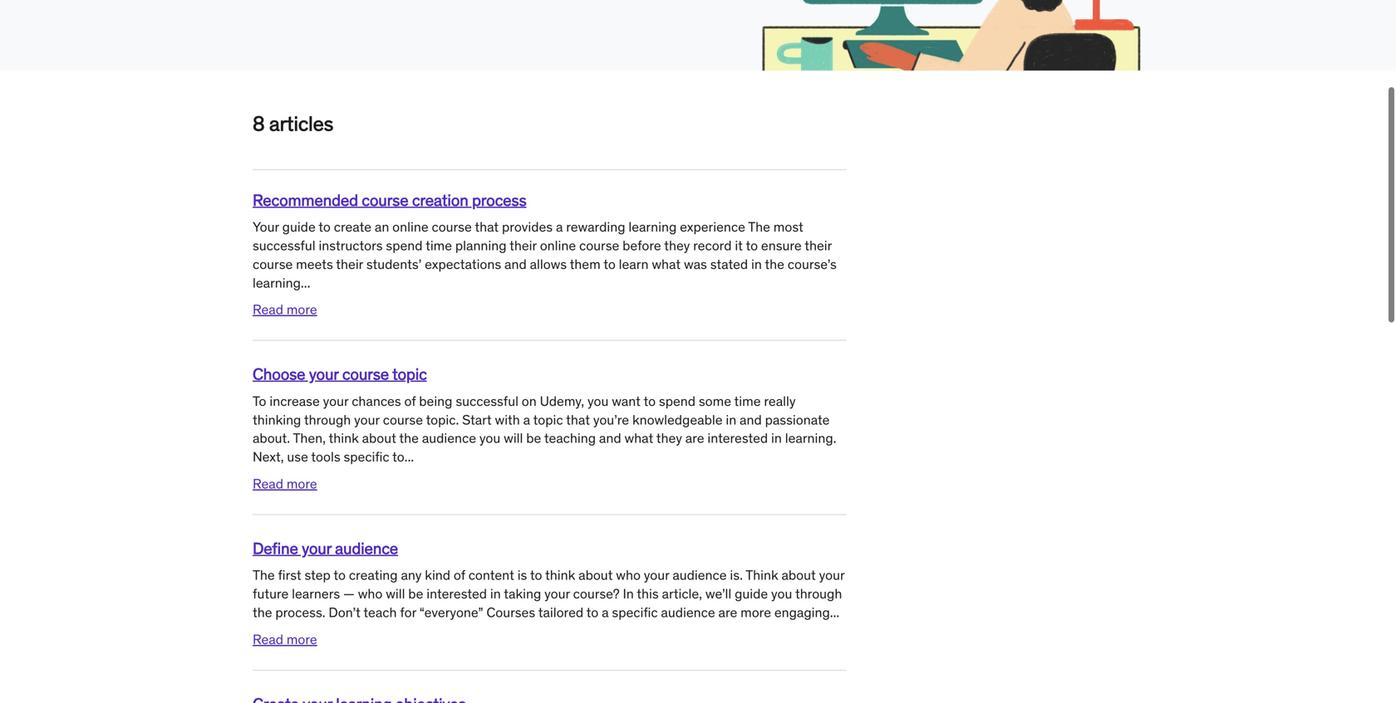 Task type: vqa. For each thing, say whether or not it's contained in the screenshot.
Read More
yes



Task type: locate. For each thing, give the bounding box(es) containing it.
their down instructors
[[336, 256, 363, 273]]

0 horizontal spatial of
[[404, 393, 416, 410]]

0 horizontal spatial a
[[523, 412, 530, 429]]

1 horizontal spatial specific
[[612, 605, 658, 622]]

3 read from the top
[[253, 632, 283, 649]]

0 horizontal spatial the
[[253, 567, 275, 584]]

about right think
[[782, 567, 816, 584]]

1 read more from the top
[[253, 301, 317, 318]]

define
[[253, 539, 298, 559]]

course?
[[573, 586, 620, 603]]

be
[[526, 430, 541, 447], [408, 586, 423, 603]]

for
[[400, 605, 416, 622]]

more down learning...
[[287, 301, 317, 318]]

tailored
[[538, 605, 584, 622]]

step
[[305, 567, 331, 584]]

1 vertical spatial be
[[408, 586, 423, 603]]

of inside the first step to creating any kind of content is to think about who your audience is. think about your future learners — who will be interested in taking your course? in this article, we'll guide you through the process. don't teach for "everyone" courses tailored to a specific audience are more engaging...
[[454, 567, 465, 584]]

1 horizontal spatial of
[[454, 567, 465, 584]]

to left create
[[319, 219, 331, 236]]

0 horizontal spatial are
[[685, 430, 704, 447]]

the
[[765, 256, 785, 273], [399, 430, 419, 447], [253, 605, 272, 622]]

audience down topic.
[[422, 430, 476, 447]]

1 vertical spatial the
[[253, 567, 275, 584]]

a right provides
[[556, 219, 563, 236]]

a down on
[[523, 412, 530, 429]]

are down we'll
[[719, 605, 737, 622]]

spend up students'
[[386, 237, 423, 254]]

1 vertical spatial the
[[399, 430, 419, 447]]

2 horizontal spatial about
[[782, 567, 816, 584]]

1 horizontal spatial think
[[545, 567, 575, 584]]

of left being
[[404, 393, 416, 410]]

0 horizontal spatial time
[[426, 237, 452, 254]]

the
[[748, 219, 770, 236], [253, 567, 275, 584]]

time
[[426, 237, 452, 254], [734, 393, 761, 410]]

1 horizontal spatial time
[[734, 393, 761, 410]]

0 horizontal spatial think
[[329, 430, 359, 447]]

1 vertical spatial read
[[253, 476, 283, 493]]

read more link down process.
[[253, 632, 317, 649]]

is
[[518, 567, 527, 584]]

0 vertical spatial are
[[685, 430, 704, 447]]

1 horizontal spatial a
[[556, 219, 563, 236]]

1 horizontal spatial interested
[[708, 430, 768, 447]]

next,
[[253, 449, 284, 466]]

of inside to increase your chances of being successful on udemy, you want to spend some time really thinking through your course topic. start with a topic that you're knowledgeable in and passionate about. then, think about the audience you will be teaching and what they are interested in learning. next, use tools specific to...
[[404, 393, 416, 410]]

0 vertical spatial read more
[[253, 301, 317, 318]]

through up engaging...
[[795, 586, 842, 603]]

they inside to increase your chances of being successful on udemy, you want to spend some time really thinking through your course topic. start with a topic that you're knowledgeable in and passionate about. then, think about the audience you will be teaching and what they are interested in learning. next, use tools specific to...
[[656, 430, 682, 447]]

0 horizontal spatial specific
[[344, 449, 390, 466]]

1 horizontal spatial successful
[[456, 393, 519, 410]]

0 horizontal spatial through
[[304, 412, 351, 429]]

guide
[[282, 219, 316, 236], [735, 586, 768, 603]]

0 vertical spatial what
[[652, 256, 681, 273]]

your
[[309, 365, 339, 384], [323, 393, 349, 410], [354, 412, 380, 429], [302, 539, 331, 559], [644, 567, 669, 584], [819, 567, 845, 584], [545, 586, 570, 603]]

will down with
[[504, 430, 523, 447]]

spend
[[386, 237, 423, 254], [659, 393, 696, 410]]

who down creating
[[358, 586, 383, 603]]

the up to...
[[399, 430, 419, 447]]

0 horizontal spatial online
[[392, 219, 429, 236]]

read more down use
[[253, 476, 317, 493]]

to left learn
[[604, 256, 616, 273]]

in
[[751, 256, 762, 273], [726, 412, 737, 429], [771, 430, 782, 447], [490, 586, 501, 603]]

1 horizontal spatial guide
[[735, 586, 768, 603]]

provides
[[502, 219, 553, 236]]

read down "next,"
[[253, 476, 283, 493]]

1 vertical spatial you
[[480, 430, 501, 447]]

2 horizontal spatial their
[[805, 237, 832, 254]]

what left was in the top of the page
[[652, 256, 681, 273]]

specific left to...
[[344, 449, 390, 466]]

2 read more from the top
[[253, 476, 317, 493]]

audience down article,
[[661, 605, 715, 622]]

1 read from the top
[[253, 301, 283, 318]]

0 vertical spatial time
[[426, 237, 452, 254]]

the up the ensure
[[748, 219, 770, 236]]

0 vertical spatial think
[[329, 430, 359, 447]]

online right an
[[392, 219, 429, 236]]

be down any
[[408, 586, 423, 603]]

and left passionate
[[740, 412, 762, 429]]

0 horizontal spatial who
[[358, 586, 383, 603]]

0 vertical spatial that
[[475, 219, 499, 236]]

expectations
[[425, 256, 501, 273]]

interested down some
[[708, 430, 768, 447]]

audience up article,
[[673, 567, 727, 584]]

1 horizontal spatial be
[[526, 430, 541, 447]]

through
[[304, 412, 351, 429], [795, 586, 842, 603]]

time left really
[[734, 393, 761, 410]]

kind
[[425, 567, 451, 584]]

to
[[319, 219, 331, 236], [746, 237, 758, 254], [604, 256, 616, 273], [644, 393, 656, 410], [334, 567, 346, 584], [530, 567, 542, 584], [587, 605, 599, 622]]

successful down your
[[253, 237, 315, 254]]

0 vertical spatial read
[[253, 301, 283, 318]]

a inside to increase your chances of being successful on udemy, you want to spend some time really thinking through your course topic. start with a topic that you're knowledgeable in and passionate about. then, think about the audience you will be teaching and what they are interested in learning. next, use tools specific to...
[[523, 412, 530, 429]]

1 vertical spatial that
[[566, 412, 590, 429]]

—
[[343, 586, 355, 603]]

successful up start on the bottom left of page
[[456, 393, 519, 410]]

1 horizontal spatial you
[[588, 393, 609, 410]]

a
[[556, 219, 563, 236], [523, 412, 530, 429], [602, 605, 609, 622]]

online
[[392, 219, 429, 236], [540, 237, 576, 254]]

0 vertical spatial the
[[765, 256, 785, 273]]

3 read more from the top
[[253, 632, 317, 649]]

think up tools
[[329, 430, 359, 447]]

successful inside your guide to create an online course that provides a rewarding learning experience the most successful instructors spend time planning their online course before they record it to ensure their course meets their students' expectations and allows them to learn what was stated in the course's learning...
[[253, 237, 315, 254]]

that up planning at the left
[[475, 219, 499, 236]]

2 vertical spatial a
[[602, 605, 609, 622]]

to right want on the left
[[644, 393, 656, 410]]

time up expectations
[[426, 237, 452, 254]]

think
[[329, 430, 359, 447], [545, 567, 575, 584]]

1 vertical spatial time
[[734, 393, 761, 410]]

through up then, at bottom
[[304, 412, 351, 429]]

1 vertical spatial they
[[656, 430, 682, 447]]

in down content
[[490, 586, 501, 603]]

guide inside the first step to creating any kind of content is to think about who your audience is. think about your future learners — who will be interested in taking your course? in this article, we'll guide you through the process. don't teach for "everyone" courses tailored to a specific audience are more engaging...
[[735, 586, 768, 603]]

are
[[685, 430, 704, 447], [719, 605, 737, 622]]

0 horizontal spatial guide
[[282, 219, 316, 236]]

1 horizontal spatial the
[[399, 430, 419, 447]]

0 vertical spatial through
[[304, 412, 351, 429]]

course up chances
[[342, 365, 389, 384]]

1 vertical spatial are
[[719, 605, 737, 622]]

0 horizontal spatial and
[[505, 256, 527, 273]]

read more for define
[[253, 632, 317, 649]]

1 horizontal spatial their
[[510, 237, 537, 254]]

2 read from the top
[[253, 476, 283, 493]]

define your audience
[[253, 539, 398, 559]]

1 vertical spatial what
[[625, 430, 653, 447]]

0 vertical spatial of
[[404, 393, 416, 410]]

1 vertical spatial spend
[[659, 393, 696, 410]]

0 vertical spatial will
[[504, 430, 523, 447]]

0 horizontal spatial successful
[[253, 237, 315, 254]]

2 horizontal spatial the
[[765, 256, 785, 273]]

you down think
[[771, 586, 792, 603]]

2 horizontal spatial and
[[740, 412, 762, 429]]

successful inside to increase your chances of being successful on udemy, you want to spend some time really thinking through your course topic. start with a topic that you're knowledgeable in and passionate about. then, think about the audience you will be teaching and what they are interested in learning. next, use tools specific to...
[[456, 393, 519, 410]]

this
[[637, 586, 659, 603]]

1 horizontal spatial are
[[719, 605, 737, 622]]

more down process.
[[287, 632, 317, 649]]

the down the ensure
[[765, 256, 785, 273]]

1 vertical spatial will
[[386, 586, 405, 603]]

are inside the first step to creating any kind of content is to think about who your audience is. think about your future learners — who will be interested in taking your course? in this article, we'll guide you through the process. don't teach for "everyone" courses tailored to a specific audience are more engaging...
[[719, 605, 737, 622]]

specific inside to increase your chances of being successful on udemy, you want to spend some time really thinking through your course topic. start with a topic that you're knowledgeable in and passionate about. then, think about the audience you will be teaching and what they are interested in learning. next, use tools specific to...
[[344, 449, 390, 466]]

2 vertical spatial read
[[253, 632, 283, 649]]

read more down process.
[[253, 632, 317, 649]]

1 horizontal spatial through
[[795, 586, 842, 603]]

more down use
[[287, 476, 317, 493]]

that up teaching
[[566, 412, 590, 429]]

"everyone"
[[420, 605, 483, 622]]

to...
[[392, 449, 414, 466]]

about up to...
[[362, 430, 396, 447]]

specific
[[344, 449, 390, 466], [612, 605, 658, 622]]

1 vertical spatial through
[[795, 586, 842, 603]]

specific down in
[[612, 605, 658, 622]]

1 read more link from the top
[[253, 301, 317, 318]]

read more link
[[253, 301, 317, 318], [253, 476, 317, 493], [253, 632, 317, 649]]

interested up "everyone"
[[427, 586, 487, 603]]

be inside to increase your chances of being successful on udemy, you want to spend some time really thinking through your course topic. start with a topic that you're knowledgeable in and passionate about. then, think about the audience you will be teaching and what they are interested in learning. next, use tools specific to...
[[526, 430, 541, 447]]

think inside the first step to creating any kind of content is to think about who your audience is. think about your future learners — who will be interested in taking your course? in this article, we'll guide you through the process. don't teach for "everyone" courses tailored to a specific audience are more engaging...
[[545, 567, 575, 584]]

read more link for recommended
[[253, 301, 317, 318]]

2 horizontal spatial you
[[771, 586, 792, 603]]

0 horizontal spatial will
[[386, 586, 405, 603]]

to right is
[[530, 567, 542, 584]]

read more for recommended
[[253, 301, 317, 318]]

will inside to increase your chances of being successful on udemy, you want to spend some time really thinking through your course topic. start with a topic that you're knowledgeable in and passionate about. then, think about the audience you will be teaching and what they are interested in learning. next, use tools specific to...
[[504, 430, 523, 447]]

read more link down learning...
[[253, 301, 317, 318]]

0 vertical spatial specific
[[344, 449, 390, 466]]

0 vertical spatial and
[[505, 256, 527, 273]]

be left teaching
[[526, 430, 541, 447]]

2 vertical spatial the
[[253, 605, 272, 622]]

0 vertical spatial interested
[[708, 430, 768, 447]]

rewarding
[[566, 219, 625, 236]]

their down provides
[[510, 237, 537, 254]]

more down think
[[741, 605, 771, 622]]

1 vertical spatial successful
[[456, 393, 519, 410]]

and down you're on the left bottom of the page
[[599, 430, 621, 447]]

the inside to increase your chances of being successful on udemy, you want to spend some time really thinking through your course topic. start with a topic that you're knowledgeable in and passionate about. then, think about the audience you will be teaching and what they are interested in learning. next, use tools specific to...
[[399, 430, 419, 447]]

1 horizontal spatial the
[[748, 219, 770, 236]]

topic down the udemy, in the bottom of the page
[[533, 412, 563, 429]]

1 vertical spatial who
[[358, 586, 383, 603]]

0 vertical spatial you
[[588, 393, 609, 410]]

recommended course creation process
[[253, 190, 527, 210]]

chances
[[352, 393, 401, 410]]

the inside the first step to creating any kind of content is to think about who your audience is. think about your future learners — who will be interested in taking your course? in this article, we'll guide you through the process. don't teach for "everyone" courses tailored to a specific audience are more engaging...
[[253, 567, 275, 584]]

1 vertical spatial of
[[454, 567, 465, 584]]

1 horizontal spatial and
[[599, 430, 621, 447]]

course down chances
[[383, 412, 423, 429]]

think up tailored
[[545, 567, 575, 584]]

what down you're on the left bottom of the page
[[625, 430, 653, 447]]

their up course's at the top of page
[[805, 237, 832, 254]]

course
[[362, 190, 408, 210], [432, 219, 472, 236], [579, 237, 619, 254], [253, 256, 293, 273], [342, 365, 389, 384], [383, 412, 423, 429]]

are down "knowledgeable"
[[685, 430, 704, 447]]

engaging...
[[775, 605, 840, 622]]

what
[[652, 256, 681, 273], [625, 430, 653, 447]]

about up course?
[[579, 567, 613, 584]]

in right stated
[[751, 256, 762, 273]]

they
[[664, 237, 690, 254], [656, 430, 682, 447]]

audience
[[422, 430, 476, 447], [335, 539, 398, 559], [673, 567, 727, 584], [661, 605, 715, 622]]

you down start on the bottom left of page
[[480, 430, 501, 447]]

they down "knowledgeable"
[[656, 430, 682, 447]]

1 horizontal spatial spend
[[659, 393, 696, 410]]

a inside the first step to creating any kind of content is to think about who your audience is. think about your future learners — who will be interested in taking your course? in this article, we'll guide you through the process. don't teach for "everyone" courses tailored to a specific audience are more engaging...
[[602, 605, 609, 622]]

1 horizontal spatial online
[[540, 237, 576, 254]]

read down learning...
[[253, 301, 283, 318]]

creation
[[412, 190, 468, 210]]

a down course?
[[602, 605, 609, 622]]

0 horizontal spatial interested
[[427, 586, 487, 603]]

you up you're on the left bottom of the page
[[588, 393, 609, 410]]

1 vertical spatial a
[[523, 412, 530, 429]]

learning.
[[785, 430, 837, 447]]

0 vertical spatial guide
[[282, 219, 316, 236]]

1 horizontal spatial will
[[504, 430, 523, 447]]

topic
[[392, 365, 427, 384], [533, 412, 563, 429]]

what inside to increase your chances of being successful on udemy, you want to spend some time really thinking through your course topic. start with a topic that you're knowledgeable in and passionate about. then, think about the audience you will be teaching and what they are interested in learning. next, use tools specific to...
[[625, 430, 653, 447]]

what inside your guide to create an online course that provides a rewarding learning experience the most successful instructors spend time planning their online course before they record it to ensure their course meets their students' expectations and allows them to learn what was stated in the course's learning...
[[652, 256, 681, 273]]

of right kind
[[454, 567, 465, 584]]

course inside to increase your chances of being successful on udemy, you want to spend some time really thinking through your course topic. start with a topic that you're knowledgeable in and passionate about. then, think about the audience you will be teaching and what they are interested in learning. next, use tools specific to...
[[383, 412, 423, 429]]

read down process.
[[253, 632, 283, 649]]

will up for
[[386, 586, 405, 603]]

read more link for choose
[[253, 476, 317, 493]]

more
[[287, 301, 317, 318], [287, 476, 317, 493], [741, 605, 771, 622], [287, 632, 317, 649]]

2 horizontal spatial a
[[602, 605, 609, 622]]

who
[[616, 567, 641, 584], [358, 586, 383, 603]]

topic up being
[[392, 365, 427, 384]]

and inside your guide to create an online course that provides a rewarding learning experience the most successful instructors spend time planning their online course before they record it to ensure their course meets their students' expectations and allows them to learn what was stated in the course's learning...
[[505, 256, 527, 273]]

you
[[588, 393, 609, 410], [480, 430, 501, 447], [771, 586, 792, 603]]

0 vertical spatial read more link
[[253, 301, 317, 318]]

0 horizontal spatial be
[[408, 586, 423, 603]]

1 vertical spatial topic
[[533, 412, 563, 429]]

0 vertical spatial they
[[664, 237, 690, 254]]

2 vertical spatial read more link
[[253, 632, 317, 649]]

learners
[[292, 586, 340, 603]]

0 horizontal spatial about
[[362, 430, 396, 447]]

more for recommended course creation process
[[287, 301, 317, 318]]

your up step
[[302, 539, 331, 559]]

the down future
[[253, 605, 272, 622]]

some
[[699, 393, 731, 410]]

1 horizontal spatial that
[[566, 412, 590, 429]]

0 vertical spatial the
[[748, 219, 770, 236]]

0 horizontal spatial that
[[475, 219, 499, 236]]

0 horizontal spatial spend
[[386, 237, 423, 254]]

in down passionate
[[771, 430, 782, 447]]

0 vertical spatial topic
[[392, 365, 427, 384]]

the up future
[[253, 567, 275, 584]]

thinking
[[253, 412, 301, 429]]

of
[[404, 393, 416, 410], [454, 567, 465, 584]]

and
[[505, 256, 527, 273], [740, 412, 762, 429], [599, 430, 621, 447]]

guide down think
[[735, 586, 768, 603]]

2 read more link from the top
[[253, 476, 317, 493]]

3 read more link from the top
[[253, 632, 317, 649]]

interested inside to increase your chances of being successful on udemy, you want to spend some time really thinking through your course topic. start with a topic that you're knowledgeable in and passionate about. then, think about the audience you will be teaching and what they are interested in learning. next, use tools specific to...
[[708, 430, 768, 447]]

0 vertical spatial successful
[[253, 237, 315, 254]]

0 vertical spatial spend
[[386, 237, 423, 254]]

course's
[[788, 256, 837, 273]]

the first step to creating any kind of content is to think about who your audience is. think about your future learners — who will be interested in taking your course? in this article, we'll guide you through the process. don't teach for "everyone" courses tailored to a specific audience are more engaging...
[[253, 567, 845, 622]]

guide inside your guide to create an online course that provides a rewarding learning experience the most successful instructors spend time planning their online course before they record it to ensure their course meets their students' expectations and allows them to learn what was stated in the course's learning...
[[282, 219, 316, 236]]

1 vertical spatial think
[[545, 567, 575, 584]]

knowledgeable
[[632, 412, 723, 429]]

0 horizontal spatial topic
[[392, 365, 427, 384]]

on
[[522, 393, 537, 410]]

guide down the recommended
[[282, 219, 316, 236]]

read
[[253, 301, 283, 318], [253, 476, 283, 493], [253, 632, 283, 649]]

spend up "knowledgeable"
[[659, 393, 696, 410]]

2 vertical spatial and
[[599, 430, 621, 447]]

you're
[[593, 412, 629, 429]]

will inside the first step to creating any kind of content is to think about who your audience is. think about your future learners — who will be interested in taking your course? in this article, we'll guide you through the process. don't teach for "everyone" courses tailored to a specific audience are more engaging...
[[386, 586, 405, 603]]

and left allows
[[505, 256, 527, 273]]

an
[[375, 219, 389, 236]]

read more down learning...
[[253, 301, 317, 318]]

0 vertical spatial be
[[526, 430, 541, 447]]

read more link down use
[[253, 476, 317, 493]]

they up was in the top of the page
[[664, 237, 690, 254]]

online up allows
[[540, 237, 576, 254]]

spend inside your guide to create an online course that provides a rewarding learning experience the most successful instructors spend time planning their online course before they record it to ensure their course meets their students' expectations and allows them to learn what was stated in the course's learning...
[[386, 237, 423, 254]]

choose
[[253, 365, 305, 384]]

2 vertical spatial read more
[[253, 632, 317, 649]]

their
[[510, 237, 537, 254], [805, 237, 832, 254], [336, 256, 363, 273]]

to up — at bottom left
[[334, 567, 346, 584]]

about inside to increase your chances of being successful on udemy, you want to spend some time really thinking through your course topic. start with a topic that you're knowledgeable in and passionate about. then, think about the audience you will be teaching and what they are interested in learning. next, use tools specific to...
[[362, 430, 396, 447]]

who up in
[[616, 567, 641, 584]]

1 vertical spatial read more
[[253, 476, 317, 493]]

that
[[475, 219, 499, 236], [566, 412, 590, 429]]

1 vertical spatial online
[[540, 237, 576, 254]]

ensure
[[761, 237, 802, 254]]

the inside your guide to create an online course that provides a rewarding learning experience the most successful instructors spend time planning their online course before they record it to ensure their course meets their students' expectations and allows them to learn what was stated in the course's learning...
[[748, 219, 770, 236]]

0 horizontal spatial their
[[336, 256, 363, 273]]

audience up creating
[[335, 539, 398, 559]]



Task type: describe. For each thing, give the bounding box(es) containing it.
time inside to increase your chances of being successful on udemy, you want to spend some time really thinking through your course topic. start with a topic that you're knowledgeable in and passionate about. then, think about the audience you will be teaching and what they are interested in learning. next, use tools specific to...
[[734, 393, 761, 410]]

be inside the first step to creating any kind of content is to think about who your audience is. think about your future learners — who will be interested in taking your course? in this article, we'll guide you through the process. don't teach for "everyone" courses tailored to a specific audience are more engaging...
[[408, 586, 423, 603]]

your down chances
[[354, 412, 380, 429]]

8 articles
[[253, 111, 333, 136]]

more for choose your course topic
[[287, 476, 317, 493]]

1 horizontal spatial who
[[616, 567, 641, 584]]

through inside to increase your chances of being successful on udemy, you want to spend some time really thinking through your course topic. start with a topic that you're knowledgeable in and passionate about. then, think about the audience you will be teaching and what they are interested in learning. next, use tools specific to...
[[304, 412, 351, 429]]

more inside the first step to creating any kind of content is to think about who your audience is. think about your future learners — who will be interested in taking your course? in this article, we'll guide you through the process. don't teach for "everyone" courses tailored to a specific audience are more engaging...
[[741, 605, 771, 622]]

about.
[[253, 430, 290, 447]]

course down creation
[[432, 219, 472, 236]]

was
[[684, 256, 707, 273]]

want
[[612, 393, 641, 410]]

recommended
[[253, 190, 358, 210]]

really
[[764, 393, 796, 410]]

your up this
[[644, 567, 669, 584]]

1 horizontal spatial about
[[579, 567, 613, 584]]

experience
[[680, 219, 745, 236]]

then,
[[293, 430, 326, 447]]

article,
[[662, 586, 702, 603]]

learning...
[[253, 275, 310, 292]]

you inside the first step to creating any kind of content is to think about who your audience is. think about your future learners — who will be interested in taking your course? in this article, we'll guide you through the process. don't teach for "everyone" courses tailored to a specific audience are more engaging...
[[771, 586, 792, 603]]

students'
[[366, 256, 422, 273]]

choose your course topic
[[253, 365, 427, 384]]

them
[[570, 256, 601, 273]]

the inside the first step to creating any kind of content is to think about who your audience is. think about your future learners — who will be interested in taking your course? in this article, we'll guide you through the process. don't teach for "everyone" courses tailored to a specific audience are more engaging...
[[253, 605, 272, 622]]

meets
[[296, 256, 333, 273]]

topic.
[[426, 412, 459, 429]]

any
[[401, 567, 422, 584]]

creating
[[349, 567, 398, 584]]

stated
[[710, 256, 748, 273]]

the inside your guide to create an online course that provides a rewarding learning experience the most successful instructors spend time planning their online course before they record it to ensure their course meets their students' expectations and allows them to learn what was stated in the course's learning...
[[765, 256, 785, 273]]

course up an
[[362, 190, 408, 210]]

think inside to increase your chances of being successful on udemy, you want to spend some time really thinking through your course topic. start with a topic that you're knowledgeable in and passionate about. then, think about the audience you will be teaching and what they are interested in learning. next, use tools specific to...
[[329, 430, 359, 447]]

instructors
[[319, 237, 383, 254]]

learn
[[619, 256, 649, 273]]

process.
[[275, 605, 325, 622]]

8
[[253, 111, 265, 136]]

in inside your guide to create an online course that provides a rewarding learning experience the most successful instructors spend time planning their online course before they record it to ensure their course meets their students' expectations and allows them to learn what was stated in the course's learning...
[[751, 256, 762, 273]]

topic inside to increase your chances of being successful on udemy, you want to spend some time really thinking through your course topic. start with a topic that you're knowledgeable in and passionate about. then, think about the audience you will be teaching and what they are interested in learning. next, use tools specific to...
[[533, 412, 563, 429]]

with
[[495, 412, 520, 429]]

that inside your guide to create an online course that provides a rewarding learning experience the most successful instructors spend time planning their online course before they record it to ensure their course meets their students' expectations and allows them to learn what was stated in the course's learning...
[[475, 219, 499, 236]]

course down rewarding
[[579, 237, 619, 254]]

increase
[[270, 393, 320, 410]]

is.
[[730, 567, 743, 584]]

your up tailored
[[545, 586, 570, 603]]

specific inside the first step to creating any kind of content is to think about who your audience is. think about your future learners — who will be interested in taking your course? in this article, we'll guide you through the process. don't teach for "everyone" courses tailored to a specific audience are more engaging...
[[612, 605, 658, 622]]

that inside to increase your chances of being successful on udemy, you want to spend some time really thinking through your course topic. start with a topic that you're knowledgeable in and passionate about. then, think about the audience you will be teaching and what they are interested in learning. next, use tools specific to...
[[566, 412, 590, 429]]

in down some
[[726, 412, 737, 429]]

in
[[623, 586, 634, 603]]

to inside to increase your chances of being successful on udemy, you want to spend some time really thinking through your course topic. start with a topic that you're knowledgeable in and passionate about. then, think about the audience you will be teaching and what they are interested in learning. next, use tools specific to...
[[644, 393, 656, 410]]

choose your course topic link
[[253, 365, 427, 384]]

record
[[693, 237, 732, 254]]

they inside your guide to create an online course that provides a rewarding learning experience the most successful instructors spend time planning their online course before they record it to ensure their course meets their students' expectations and allows them to learn what was stated in the course's learning...
[[664, 237, 690, 254]]

use
[[287, 449, 308, 466]]

tools
[[311, 449, 340, 466]]

most
[[774, 219, 804, 236]]

are inside to increase your chances of being successful on udemy, you want to spend some time really thinking through your course topic. start with a topic that you're knowledgeable in and passionate about. then, think about the audience you will be teaching and what they are interested in learning. next, use tools specific to...
[[685, 430, 704, 447]]

taking
[[504, 586, 541, 603]]

we'll
[[706, 586, 732, 603]]

read for recommended course creation process
[[253, 301, 283, 318]]

your up increase
[[309, 365, 339, 384]]

your
[[253, 219, 279, 236]]

in inside the first step to creating any kind of content is to think about who your audience is. think about your future learners — who will be interested in taking your course? in this article, we'll guide you through the process. don't teach for "everyone" courses tailored to a specific audience are more engaging...
[[490, 586, 501, 603]]

planning
[[455, 237, 507, 254]]

think
[[746, 567, 778, 584]]

your down choose your course topic link
[[323, 393, 349, 410]]

a inside your guide to create an online course that provides a rewarding learning experience the most successful instructors spend time planning their online course before they record it to ensure their course meets their students' expectations and allows them to learn what was stated in the course's learning...
[[556, 219, 563, 236]]

teaching
[[544, 430, 596, 447]]

to increase your chances of being successful on udemy, you want to spend some time really thinking through your course topic. start with a topic that you're knowledgeable in and passionate about. then, think about the audience you will be teaching and what they are interested in learning. next, use tools specific to...
[[253, 393, 837, 466]]

teach
[[364, 605, 397, 622]]

recommended course creation process link
[[253, 190, 527, 210]]

allows
[[530, 256, 567, 273]]

through inside the first step to creating any kind of content is to think about who your audience is. think about your future learners — who will be interested in taking your course? in this article, we'll guide you through the process. don't teach for "everyone" courses tailored to a specific audience are more engaging...
[[795, 586, 842, 603]]

more for define your audience
[[287, 632, 317, 649]]

to
[[253, 393, 266, 410]]

udemy,
[[540, 393, 584, 410]]

your guide to create an online course that provides a rewarding learning experience the most successful instructors spend time planning their online course before they record it to ensure their course meets their students' expectations and allows them to learn what was stated in the course's learning...
[[253, 219, 837, 292]]

create
[[334, 219, 372, 236]]

0 horizontal spatial you
[[480, 430, 501, 447]]

first
[[278, 567, 301, 584]]

spend inside to increase your chances of being successful on udemy, you want to spend some time really thinking through your course topic. start with a topic that you're knowledgeable in and passionate about. then, think about the audience you will be teaching and what they are interested in learning. next, use tools specific to...
[[659, 393, 696, 410]]

read more link for define
[[253, 632, 317, 649]]

to right it
[[746, 237, 758, 254]]

1 vertical spatial and
[[740, 412, 762, 429]]

to down course?
[[587, 605, 599, 622]]

start
[[462, 412, 492, 429]]

learning
[[629, 219, 677, 236]]

it
[[735, 237, 743, 254]]

read for define your audience
[[253, 632, 283, 649]]

articles
[[269, 111, 333, 136]]

before
[[623, 237, 661, 254]]

read more for choose
[[253, 476, 317, 493]]

read for choose your course topic
[[253, 476, 283, 493]]

audience inside to increase your chances of being successful on udemy, you want to spend some time really thinking through your course topic. start with a topic that you're knowledgeable in and passionate about. then, think about the audience you will be teaching and what they are interested in learning. next, use tools specific to...
[[422, 430, 476, 447]]

course up learning...
[[253, 256, 293, 273]]

being
[[419, 393, 453, 410]]

courses
[[487, 605, 535, 622]]

process
[[472, 190, 527, 210]]

your up engaging...
[[819, 567, 845, 584]]

interested inside the first step to creating any kind of content is to think about who your audience is. think about your future learners — who will be interested in taking your course? in this article, we'll guide you through the process. don't teach for "everyone" courses tailored to a specific audience are more engaging...
[[427, 586, 487, 603]]

passionate
[[765, 412, 830, 429]]

don't
[[329, 605, 361, 622]]

define your audience link
[[253, 539, 398, 559]]

future
[[253, 586, 289, 603]]

time inside your guide to create an online course that provides a rewarding learning experience the most successful instructors spend time planning their online course before they record it to ensure their course meets their students' expectations and allows them to learn what was stated in the course's learning...
[[426, 237, 452, 254]]

content
[[469, 567, 514, 584]]



